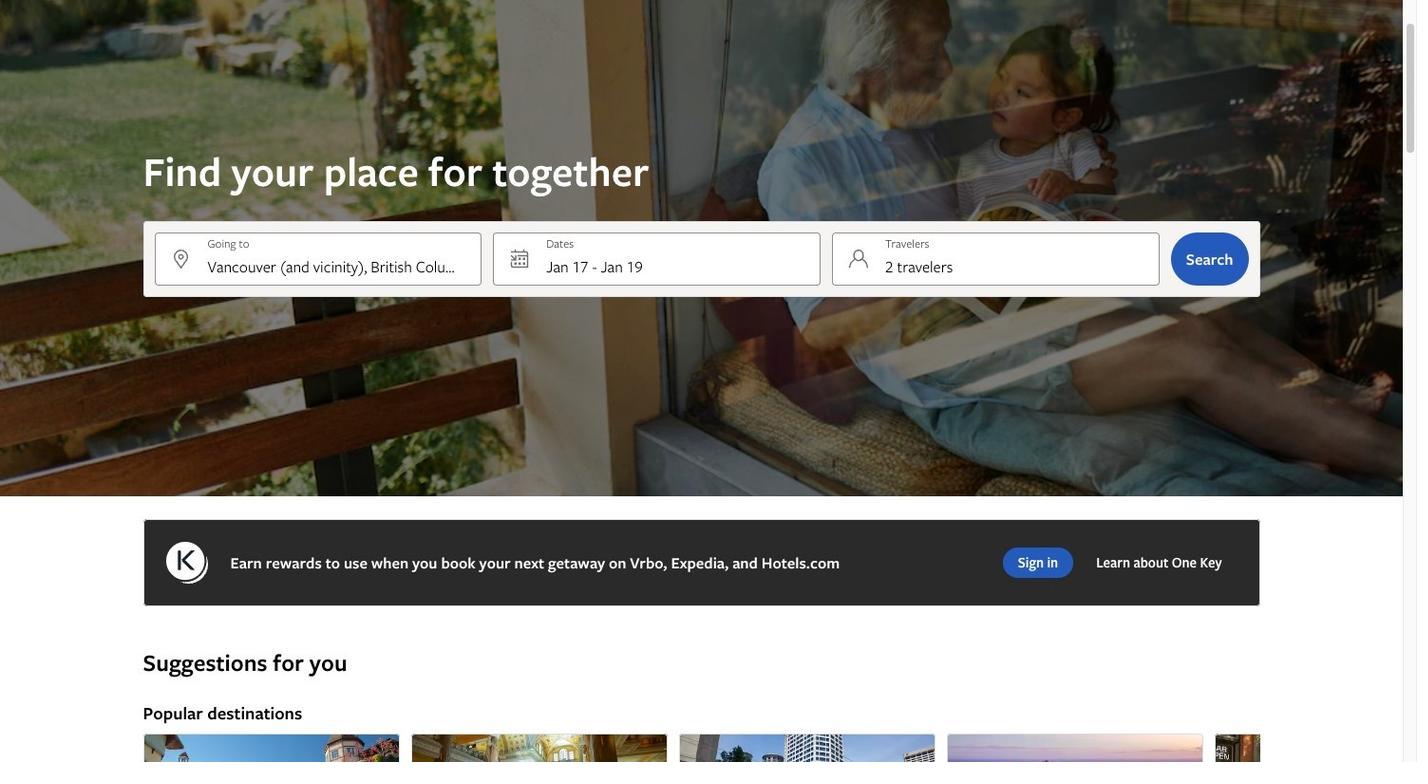 Task type: vqa. For each thing, say whether or not it's contained in the screenshot.
Wizard region
yes



Task type: locate. For each thing, give the bounding box(es) containing it.
gastown showing signage, street scenes and outdoor eating image
[[1214, 734, 1417, 763]]

makiki - lower punchbowl - tantalus showing landscape views, a sunset and a city image
[[947, 734, 1203, 763]]

leavenworth featuring a small town or village and street scenes image
[[143, 734, 399, 763]]



Task type: describe. For each thing, give the bounding box(es) containing it.
downtown seattle featuring a skyscraper, a city and street scenes image
[[679, 734, 935, 763]]

wizard region
[[0, 0, 1403, 497]]

las vegas featuring interior views image
[[411, 734, 667, 763]]



